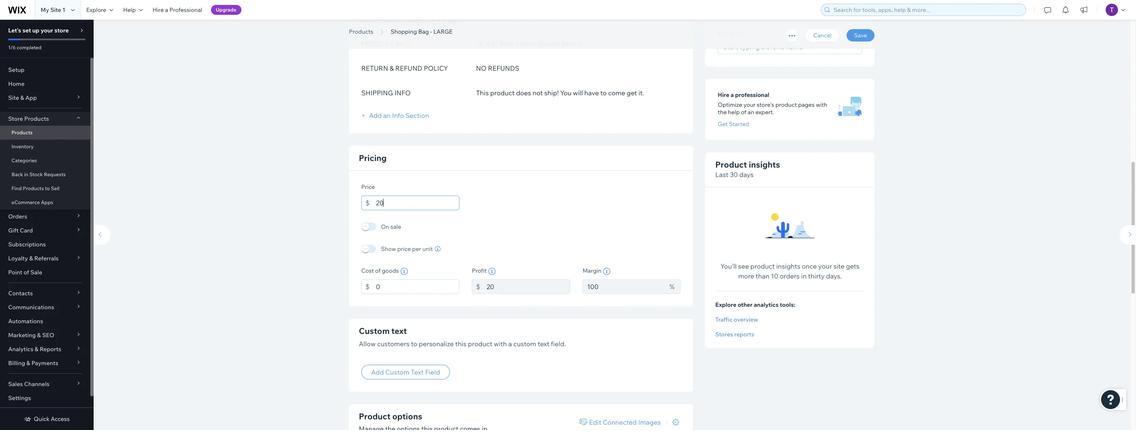 Task type: locate. For each thing, give the bounding box(es) containing it.
loyalty
[[8, 255, 28, 262]]

add inside button
[[371, 368, 384, 376]]

home
[[8, 80, 25, 88]]

to
[[601, 89, 607, 97], [45, 185, 50, 191], [411, 340, 418, 348]]

text
[[392, 326, 407, 336], [538, 340, 550, 348]]

& right loyalty
[[29, 255, 33, 262]]

info up add an info section
[[395, 89, 411, 97]]

text left field.
[[538, 340, 550, 348]]

$ down price at the top left of page
[[366, 199, 370, 207]]

0 horizontal spatial your
[[41, 27, 53, 34]]

other
[[738, 301, 753, 309]]

1 horizontal spatial text
[[538, 340, 550, 348]]

0 vertical spatial add
[[369, 111, 382, 119]]

Start typing a brand name field
[[721, 40, 860, 54]]

help
[[123, 6, 136, 14]]

setup
[[8, 66, 25, 74]]

it.
[[639, 89, 645, 97]]

in inside sidebar element
[[24, 171, 28, 177]]

1 vertical spatial hire
[[718, 91, 730, 99]]

2 vertical spatial to
[[411, 340, 418, 348]]

1 horizontal spatial explore
[[716, 301, 737, 309]]

products link up product
[[345, 28, 378, 36]]

to inside sidebar element
[[45, 185, 50, 191]]

products inside dropdown button
[[24, 115, 49, 122]]

0 horizontal spatial with
[[494, 340, 507, 348]]

store
[[54, 27, 69, 34]]

find
[[12, 185, 22, 191]]

product
[[490, 89, 515, 97], [776, 101, 797, 109], [751, 262, 775, 271], [468, 340, 493, 348]]

inventory
[[12, 143, 34, 150]]

0 vertical spatial with
[[816, 101, 828, 109]]

Search for tools, apps, help & more... field
[[832, 4, 1024, 16]]

info
[[392, 111, 404, 119]]

custom
[[359, 326, 390, 336], [386, 368, 410, 376]]

orders
[[8, 213, 27, 220]]

0 vertical spatial site
[[50, 6, 61, 14]]

shopping up product info
[[349, 18, 418, 36]]

a up "optimize"
[[731, 91, 734, 99]]

1 vertical spatial your
[[744, 101, 756, 109]]

sections
[[424, 18, 458, 25]]

1 horizontal spatial an
[[748, 109, 755, 116]]

insights
[[749, 160, 781, 170], [777, 262, 801, 271]]

0 vertical spatial products link
[[345, 28, 378, 36]]

a left custom
[[509, 340, 512, 348]]

product up 30
[[716, 160, 747, 170]]

1 vertical spatial with
[[494, 340, 507, 348]]

1 vertical spatial insights
[[777, 262, 801, 271]]

& right return
[[390, 64, 394, 72]]

once
[[802, 262, 817, 271]]

0 horizontal spatial product
[[359, 411, 391, 421]]

your inside "optimize your store's product pages with the help of an expert."
[[744, 101, 756, 109]]

no refunds
[[476, 64, 520, 72]]

1 horizontal spatial with
[[816, 101, 828, 109]]

custom left text
[[386, 368, 410, 376]]

product inside "optimize your store's product pages with the help of an expert."
[[776, 101, 797, 109]]

to right customers
[[411, 340, 418, 348]]

edit connected images button
[[576, 415, 666, 430]]

0 vertical spatial in
[[24, 171, 28, 177]]

insights up orders
[[777, 262, 801, 271]]

shipping info
[[362, 89, 411, 97]]

info tooltip image right margin
[[603, 268, 611, 275]]

large down sections at the left top of the page
[[434, 28, 453, 35]]

1 info tooltip image from the left
[[489, 268, 496, 275]]

stores reports
[[716, 331, 755, 338]]

info for product info
[[396, 39, 412, 47]]

1 vertical spatial in
[[802, 272, 807, 280]]

1 horizontal spatial large
[[461, 18, 511, 36]]

1
[[62, 6, 65, 14]]

0 horizontal spatial a
[[165, 6, 168, 14]]

explore inside shopping bag - large form
[[716, 301, 737, 309]]

custom up allow at the bottom left of the page
[[359, 326, 390, 336]]

site inside the site & app popup button
[[8, 94, 19, 101]]

gift card
[[8, 227, 33, 234]]

1 horizontal spatial site
[[50, 6, 61, 14]]

site down home
[[8, 94, 19, 101]]

2 vertical spatial a
[[509, 340, 512, 348]]

2 horizontal spatial of
[[741, 109, 747, 116]]

analytics & reports button
[[0, 342, 90, 356]]

hire for hire a professional
[[718, 91, 730, 99]]

images
[[639, 418, 661, 426]]

1 horizontal spatial in
[[802, 272, 807, 280]]

to left sell
[[45, 185, 50, 191]]

custom inside custom text allow customers to personalize this product with a custom text field.
[[359, 326, 390, 336]]

in right 'back'
[[24, 171, 28, 177]]

0 vertical spatial your
[[41, 27, 53, 34]]

site & app
[[8, 94, 37, 101]]

your up thirty
[[819, 262, 833, 271]]

custom
[[514, 340, 537, 348]]

product for product insights last 30 days
[[716, 160, 747, 170]]

2 horizontal spatial a
[[731, 91, 734, 99]]

1/6
[[8, 44, 16, 51]]

an
[[748, 109, 755, 116], [383, 111, 391, 119]]

info tooltip image
[[489, 268, 496, 275], [603, 268, 611, 275]]

0 horizontal spatial info tooltip image
[[489, 268, 496, 275]]

a inside 'hire a professional' link
[[165, 6, 168, 14]]

does
[[516, 89, 531, 97]]

marketing & seo
[[8, 332, 54, 339]]

save
[[855, 32, 868, 39]]

bag right info
[[422, 18, 450, 36]]

info tooltip image for profit
[[489, 268, 496, 275]]

text up customers
[[392, 326, 407, 336]]

save button
[[847, 29, 875, 41]]

1 vertical spatial add
[[371, 368, 384, 376]]

& for site
[[20, 94, 24, 101]]

& for loyalty
[[29, 255, 33, 262]]

1 horizontal spatial a
[[509, 340, 512, 348]]

additional
[[362, 18, 403, 25]]

0 vertical spatial to
[[601, 89, 607, 97]]

1 horizontal spatial products link
[[345, 28, 378, 36]]

your right up
[[41, 27, 53, 34]]

1 vertical spatial product
[[359, 411, 391, 421]]

sale
[[30, 269, 42, 276]]

product inside product insights last 30 days
[[716, 160, 747, 170]]

0 vertical spatial product
[[716, 160, 747, 170]]

your inside sidebar element
[[41, 27, 53, 34]]

1 vertical spatial info
[[395, 89, 411, 97]]

let's set up your store
[[8, 27, 69, 34]]

0 horizontal spatial hire
[[153, 6, 164, 14]]

hire for hire a professional
[[153, 6, 164, 14]]

of for point of sale
[[24, 269, 29, 276]]

1 horizontal spatial -
[[453, 18, 458, 36]]

upgrade button
[[211, 5, 241, 15]]

store products
[[8, 115, 49, 122]]

1 vertical spatial site
[[8, 94, 19, 101]]

$ down cost on the bottom left
[[366, 282, 370, 291]]

0 vertical spatial insights
[[749, 160, 781, 170]]

$ down profit
[[476, 282, 480, 291]]

1 vertical spatial custom
[[386, 368, 410, 376]]

get
[[627, 89, 637, 97]]

professional
[[170, 6, 202, 14]]

you'll see product insights once your site gets more than 10 orders in thirty days.
[[721, 262, 860, 280]]

explore for explore
[[86, 6, 106, 14]]

with left custom
[[494, 340, 507, 348]]

1 vertical spatial to
[[45, 185, 50, 191]]

subscriptions
[[8, 241, 46, 248]]

None text field
[[376, 195, 460, 210], [376, 279, 460, 294], [487, 279, 571, 294], [583, 279, 666, 294], [376, 195, 460, 210], [376, 279, 460, 294], [487, 279, 571, 294], [583, 279, 666, 294]]

ecommerce apps link
[[0, 196, 90, 210]]

sell
[[51, 185, 60, 191]]

products up inventory
[[12, 129, 33, 136]]

info down additional info sections
[[396, 39, 412, 47]]

& right billing
[[26, 359, 30, 367]]

explore right 1
[[86, 6, 106, 14]]

loyalty & referrals
[[8, 255, 59, 262]]

products up product
[[349, 28, 373, 35]]

& for marketing
[[37, 332, 41, 339]]

0 vertical spatial custom
[[359, 326, 390, 336]]

get started
[[718, 121, 750, 128]]

of right cost on the bottom left
[[375, 267, 381, 274]]

referrals
[[34, 255, 59, 262]]

cancel
[[814, 32, 832, 39]]

shopping bag - large
[[349, 18, 511, 36], [391, 28, 453, 35]]

price
[[362, 183, 375, 190]]

cost
[[362, 267, 374, 274]]

1 horizontal spatial info tooltip image
[[603, 268, 611, 275]]

add down allow at the bottom left of the page
[[371, 368, 384, 376]]

insights up the days
[[749, 160, 781, 170]]

0 vertical spatial explore
[[86, 6, 106, 14]]

0 horizontal spatial site
[[8, 94, 19, 101]]

with right the pages
[[816, 101, 828, 109]]

tools:
[[780, 301, 796, 309]]

1 vertical spatial explore
[[716, 301, 737, 309]]

10
[[771, 272, 779, 280]]

& inside popup button
[[29, 255, 33, 262]]

-
[[453, 18, 458, 36], [430, 28, 432, 35]]

reports
[[40, 346, 61, 353]]

1 horizontal spatial of
[[375, 267, 381, 274]]

0 horizontal spatial explore
[[86, 6, 106, 14]]

set
[[22, 27, 31, 34]]

product
[[362, 39, 394, 47]]

this product does not ship! you will have to come get it.
[[476, 89, 645, 97]]

cotton
[[515, 39, 536, 47]]

settings link
[[0, 391, 90, 405]]

store products button
[[0, 112, 90, 126]]

1 horizontal spatial product
[[716, 160, 747, 170]]

subscriptions link
[[0, 237, 90, 251]]

back in stock requests link
[[0, 168, 90, 182]]

communications
[[8, 304, 54, 311]]

hire right help button
[[153, 6, 164, 14]]

product left options
[[359, 411, 391, 421]]

2 vertical spatial your
[[819, 262, 833, 271]]

in down once
[[802, 272, 807, 280]]

an left info
[[383, 111, 391, 119]]

sidebar element
[[0, 20, 94, 430]]

add custom text field button
[[362, 365, 450, 380]]

in inside you'll see product insights once your site gets more than 10 orders in thirty days.
[[802, 272, 807, 280]]

of right the help on the top right
[[741, 109, 747, 116]]

of left sale
[[24, 269, 29, 276]]

products link down store products
[[0, 126, 90, 140]]

hire up "optimize"
[[718, 91, 730, 99]]

site left 1
[[50, 6, 61, 14]]

0 horizontal spatial of
[[24, 269, 29, 276]]

explore up traffic
[[716, 301, 737, 309]]

card
[[20, 227, 33, 234]]

hire inside shopping bag - large form
[[718, 91, 730, 99]]

1 vertical spatial a
[[731, 91, 734, 99]]

1 vertical spatial products link
[[0, 126, 90, 140]]

& inside shopping bag - large form
[[390, 64, 394, 72]]

large up x
[[461, 18, 511, 36]]

of inside sidebar element
[[24, 269, 29, 276]]

& left seo
[[37, 332, 41, 339]]

0 vertical spatial hire
[[153, 6, 164, 14]]

an left expert.
[[748, 109, 755, 116]]

0 vertical spatial a
[[165, 6, 168, 14]]

of inside "optimize your store's product pages with the help of an expert."
[[741, 109, 747, 116]]

refunds
[[488, 64, 520, 72]]

your
[[41, 27, 53, 34], [744, 101, 756, 109], [819, 262, 833, 271]]

add down shipping
[[369, 111, 382, 119]]

0 horizontal spatial in
[[24, 171, 28, 177]]

2 info tooltip image from the left
[[603, 268, 611, 275]]

your down professional
[[744, 101, 756, 109]]

1 horizontal spatial to
[[411, 340, 418, 348]]

payments
[[31, 359, 58, 367]]

automations link
[[0, 314, 90, 328]]

product inside custom text allow customers to personalize this product with a custom text field.
[[468, 340, 493, 348]]

& for return
[[390, 64, 394, 72]]

product for product options
[[359, 411, 391, 421]]

gift card button
[[0, 223, 90, 237]]

additional info sections
[[362, 18, 458, 25]]

2 horizontal spatial your
[[819, 262, 833, 271]]

info tooltip image right profit
[[489, 268, 496, 275]]

a left the professional in the top of the page
[[165, 6, 168, 14]]

completed
[[17, 44, 41, 51]]

products right store
[[24, 115, 49, 122]]

flavors
[[562, 39, 582, 47]]

days
[[740, 171, 754, 179]]

x
[[487, 39, 490, 47]]

0 vertical spatial info
[[396, 39, 412, 47]]

this
[[456, 340, 467, 348]]

0 horizontal spatial text
[[392, 326, 407, 336]]

& left reports
[[35, 346, 38, 353]]

1 horizontal spatial hire
[[718, 91, 730, 99]]

goods
[[382, 267, 399, 274]]

0 horizontal spatial to
[[45, 185, 50, 191]]

more
[[739, 272, 755, 280]]

1 horizontal spatial your
[[744, 101, 756, 109]]

product
[[716, 160, 747, 170], [359, 411, 391, 421]]

shopping bag - large form
[[90, 0, 1137, 430]]

apps
[[41, 199, 53, 205]]

& left app
[[20, 94, 24, 101]]

to right have
[[601, 89, 607, 97]]



Task type: vqa. For each thing, say whether or not it's contained in the screenshot.


Task type: describe. For each thing, give the bounding box(es) containing it.
with inside custom text allow customers to personalize this product with a custom text field.
[[494, 340, 507, 348]]

text
[[411, 368, 424, 376]]

the
[[718, 109, 727, 116]]

custom inside button
[[386, 368, 410, 376]]

with inside "optimize your store's product pages with the help of an expert."
[[816, 101, 828, 109]]

margin
[[583, 267, 602, 274]]

customers
[[377, 340, 410, 348]]

stores
[[716, 331, 733, 338]]

expert.
[[756, 109, 775, 116]]

info tooltip image
[[401, 268, 408, 275]]

to inside custom text allow customers to personalize this product with a custom text field.
[[411, 340, 418, 348]]

info
[[405, 18, 422, 25]]

categories link
[[0, 154, 90, 168]]

0 vertical spatial text
[[392, 326, 407, 336]]

store
[[8, 115, 23, 122]]

field
[[425, 368, 440, 376]]

a for professional
[[731, 91, 734, 99]]

a for professional
[[165, 6, 168, 14]]

0 horizontal spatial an
[[383, 111, 391, 119]]

overview
[[734, 316, 759, 324]]

options
[[393, 411, 423, 421]]

30
[[730, 171, 738, 179]]

inventory link
[[0, 140, 90, 154]]

categories
[[12, 157, 37, 164]]

add an info section link
[[362, 111, 429, 119]]

$ for on sale
[[366, 199, 370, 207]]

return & refund policy
[[362, 64, 448, 72]]

0 horizontal spatial large
[[434, 28, 453, 35]]

cost of goods
[[362, 267, 399, 274]]

marketing
[[8, 332, 36, 339]]

edit
[[589, 418, 602, 426]]

12"
[[476, 39, 486, 47]]

site
[[834, 262, 845, 271]]

access
[[51, 415, 70, 423]]

return
[[362, 64, 388, 72]]

help
[[728, 109, 740, 116]]

let's
[[8, 27, 21, 34]]

add for add custom text field
[[371, 368, 384, 376]]

loyalty & referrals button
[[0, 251, 90, 265]]

products link inside shopping bag - large form
[[345, 28, 378, 36]]

price
[[398, 245, 411, 252]]

this
[[476, 89, 489, 97]]

contacts button
[[0, 286, 90, 300]]

sales
[[8, 380, 23, 388]]

help button
[[118, 0, 148, 20]]

hire a professional link
[[148, 0, 207, 20]]

pricing
[[359, 153, 387, 163]]

products up ecommerce apps
[[23, 185, 44, 191]]

ecommerce
[[12, 199, 40, 205]]

& for analytics
[[35, 346, 38, 353]]

1/6 completed
[[8, 44, 41, 51]]

add for add an info section
[[369, 111, 382, 119]]

edit option link image
[[580, 419, 588, 426]]

sales channels button
[[0, 377, 90, 391]]

bag down info
[[419, 28, 429, 35]]

connected
[[603, 418, 637, 426]]

ship!
[[545, 89, 559, 97]]

a inside custom text allow customers to personalize this product with a custom text field.
[[509, 340, 512, 348]]

of for cost of goods
[[375, 267, 381, 274]]

channels
[[24, 380, 49, 388]]

orders
[[780, 272, 800, 280]]

0 horizontal spatial products link
[[0, 126, 90, 140]]

setup link
[[0, 63, 90, 77]]

product options
[[359, 411, 423, 421]]

shopping down additional info sections
[[391, 28, 417, 35]]

professional
[[736, 91, 770, 99]]

0 horizontal spatial -
[[430, 28, 432, 35]]

refund
[[396, 64, 423, 72]]

optimize your store's product pages with the help of an expert.
[[718, 101, 828, 116]]

quick access
[[34, 415, 70, 423]]

analytics
[[754, 301, 779, 309]]

billing
[[8, 359, 25, 367]]

info for shipping info
[[395, 89, 411, 97]]

communications button
[[0, 300, 90, 314]]

requests
[[44, 171, 66, 177]]

explore for explore other analytics tools:
[[716, 301, 737, 309]]

up
[[32, 27, 39, 34]]

add custom text field
[[371, 368, 440, 376]]

you'll
[[721, 262, 737, 271]]

point of sale link
[[0, 265, 90, 279]]

point
[[8, 269, 22, 276]]

insights inside product insights last 30 days
[[749, 160, 781, 170]]

info tooltip image for margin
[[603, 268, 611, 275]]

billing & payments
[[8, 359, 58, 367]]

personalize
[[419, 340, 454, 348]]

app
[[25, 94, 37, 101]]

on
[[381, 223, 389, 230]]

reports
[[735, 331, 755, 338]]

you
[[561, 89, 572, 97]]

pages
[[799, 101, 815, 109]]

ecommerce apps
[[12, 199, 53, 205]]

my
[[41, 6, 49, 14]]

your inside you'll see product insights once your site gets more than 10 orders in thirty days.
[[819, 262, 833, 271]]

gift
[[8, 227, 19, 234]]

back
[[12, 171, 23, 177]]

$ for %
[[476, 282, 480, 291]]

upgrade
[[216, 7, 237, 13]]

optimize
[[718, 101, 743, 109]]

product inside you'll see product insights once your site gets more than 10 orders in thirty days.
[[751, 262, 775, 271]]

12" x 8" bag  cotton  natural flavors
[[476, 39, 582, 47]]

1 vertical spatial text
[[538, 340, 550, 348]]

field.
[[551, 340, 566, 348]]

back in stock requests
[[12, 171, 66, 177]]

an inside "optimize your store's product pages with the help of an expert."
[[748, 109, 755, 116]]

2 horizontal spatial to
[[601, 89, 607, 97]]

started
[[729, 121, 750, 128]]

custom text allow customers to personalize this product with a custom text field.
[[359, 326, 566, 348]]

add an info section
[[368, 111, 429, 119]]

last
[[716, 171, 729, 179]]

products inside shopping bag - large form
[[349, 28, 373, 35]]

traffic
[[716, 316, 733, 324]]

unit
[[423, 245, 433, 252]]

& for billing
[[26, 359, 30, 367]]

insights inside you'll see product insights once your site gets more than 10 orders in thirty days.
[[777, 262, 801, 271]]



